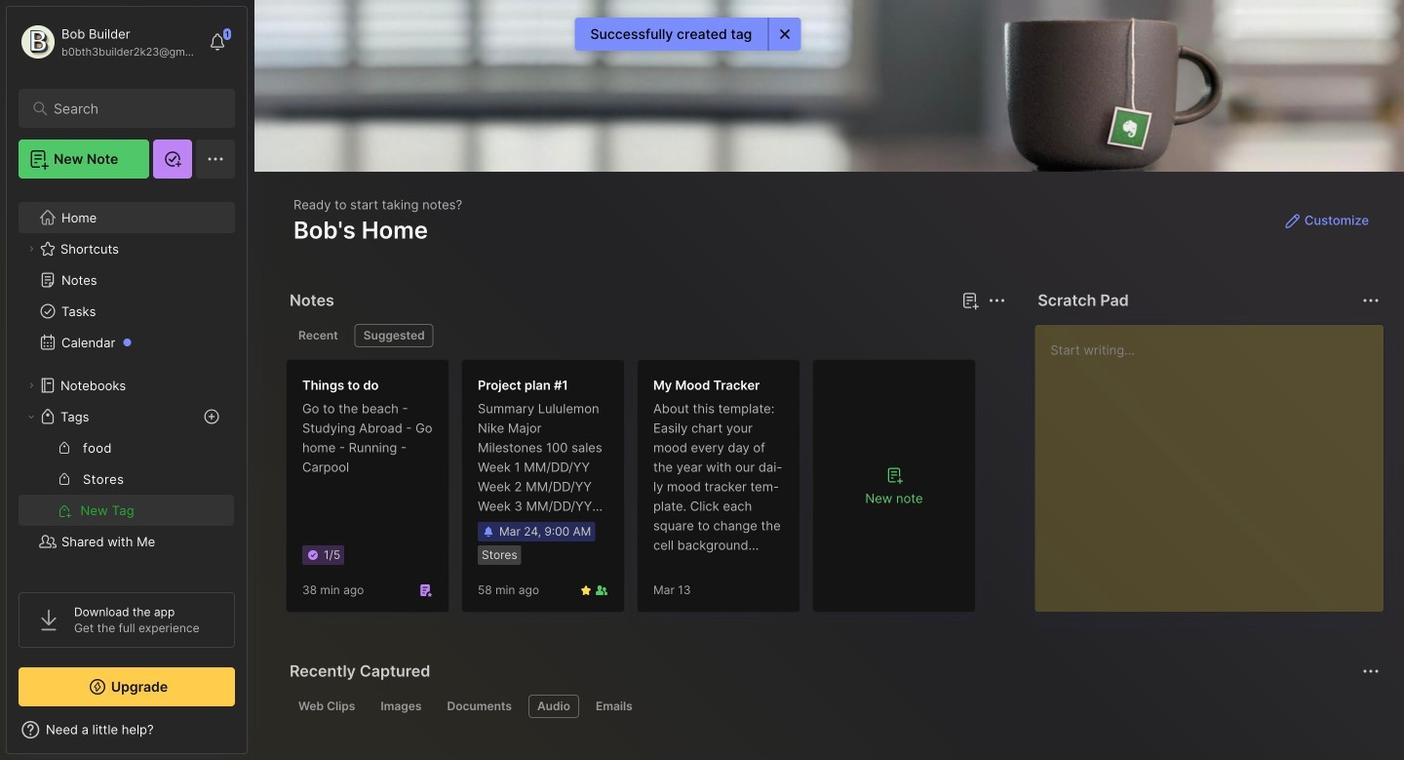 Task type: locate. For each thing, give the bounding box(es) containing it.
2 more actions field from the left
[[1358, 287, 1385, 314]]

tab
[[290, 324, 347, 347], [355, 324, 434, 347], [290, 695, 364, 718], [372, 695, 431, 718], [439, 695, 521, 718], [529, 695, 580, 718], [587, 695, 642, 718]]

more actions image
[[986, 289, 1009, 312]]

group
[[19, 432, 234, 526]]

group inside main element
[[19, 432, 234, 526]]

1 vertical spatial tab list
[[290, 695, 1378, 718]]

tab list
[[290, 324, 1003, 347], [290, 695, 1378, 718]]

expand tags image
[[25, 411, 37, 422]]

Account field
[[19, 22, 199, 61]]

row group
[[286, 359, 988, 624]]

tree
[[7, 190, 247, 600]]

WHAT'S NEW field
[[7, 714, 247, 745]]

alert
[[575, 18, 802, 51]]

None search field
[[54, 97, 209, 120]]

click to collapse image
[[246, 724, 261, 747]]

0 horizontal spatial more actions field
[[984, 287, 1011, 314]]

More actions field
[[984, 287, 1011, 314], [1358, 287, 1385, 314]]

0 vertical spatial tab list
[[290, 324, 1003, 347]]

1 horizontal spatial more actions field
[[1358, 287, 1385, 314]]



Task type: vqa. For each thing, say whether or not it's contained in the screenshot.
Notes LINK
no



Task type: describe. For each thing, give the bounding box(es) containing it.
1 tab list from the top
[[290, 324, 1003, 347]]

main element
[[0, 0, 254, 760]]

Start writing… text field
[[1051, 325, 1384, 596]]

2 tab list from the top
[[290, 695, 1378, 718]]

more actions image
[[1360, 289, 1384, 312]]

Search text field
[[54, 100, 209, 118]]

1 more actions field from the left
[[984, 287, 1011, 314]]

expand notebooks image
[[25, 380, 37, 391]]

tree inside main element
[[7, 190, 247, 600]]

none search field inside main element
[[54, 97, 209, 120]]



